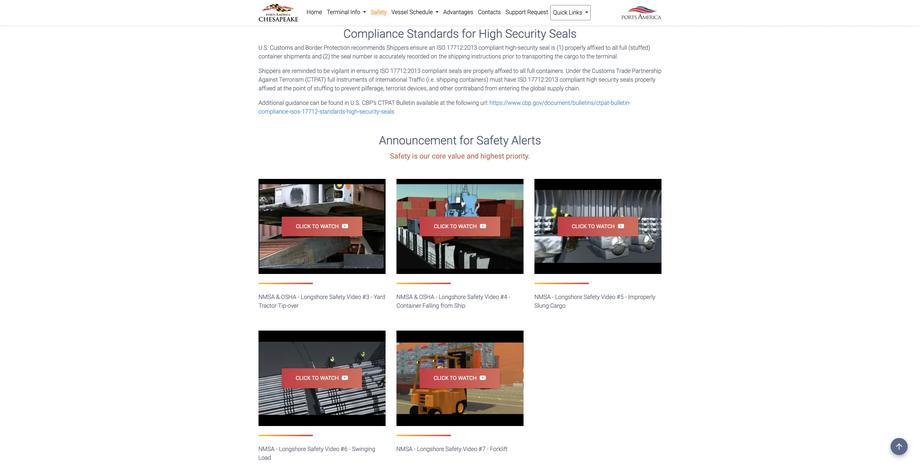 Task type: describe. For each thing, give the bounding box(es) containing it.
1 vertical spatial seals
[[620, 76, 634, 83]]

shippers inside shippers are reminded to be vigilant in ensuring iso 17712:2013 compliant seals are properly affixed to all full containers.  under the customs trade partnership against terrorism (ctpat) full instruments of international traffic (i.e. shipping containers) must have iso 17712:2013 compliant high security seals properly affixed at the point of stuffing to prevent pilferage, terrorist devices, and other contraband from entering the global supply chain.
[[259, 68, 281, 75]]

longshore inside nmsa & osha - longshore safety video #4 - container falling from ship
[[439, 294, 466, 301]]

traffic
[[409, 76, 425, 83]]

standards
[[407, 27, 459, 41]]

ship
[[454, 303, 466, 310]]

https://www.cbp.gov/document/bulletins/ctpat-bulletin- compliance-isos-17712-standards-high-security-seals
[[259, 100, 631, 115]]

longshore for nmsa - longshore safety video #5 - improperly slung cargo
[[555, 294, 582, 301]]

1 horizontal spatial is
[[412, 152, 418, 160]]

nmsa for nmsa - longshore safety video #6 - swinging load
[[259, 446, 275, 453]]

additional guidance can be found in u.s. cbp's ctpat bulletin available at the following url:
[[259, 100, 490, 107]]

safety left #7
[[446, 446, 462, 453]]

watch for yard
[[320, 223, 339, 230]]

2 are from the left
[[464, 68, 472, 75]]

tip-
[[278, 303, 288, 310]]

instruments
[[337, 76, 368, 83]]

#5
[[617, 294, 624, 301]]

under
[[566, 68, 581, 75]]

safety link
[[369, 5, 389, 20]]

the down terrorism
[[284, 85, 292, 92]]

quick links
[[553, 9, 584, 16]]

high- inside https://www.cbp.gov/document/bulletins/ctpat-bulletin- compliance-isos-17712-standards-high-security-seals
[[347, 108, 359, 115]]

value
[[448, 152, 465, 160]]

home
[[307, 9, 322, 16]]

(stuffed)
[[629, 44, 650, 51]]

safety left vessel
[[371, 9, 387, 16]]

click for yard
[[296, 223, 311, 230]]

u.s. customs and border protection recommends shippers ensure an iso 17712:2013 compliant high-security seal is (1) properly affixed to all full (stuffed) container shipments and (2) the seal number is accurately recorded on the shipping instructions prior to transporting the cargo to the terminal.
[[259, 44, 650, 60]]

core
[[432, 152, 446, 160]]

falling
[[423, 303, 439, 310]]

nmsa - longshore safety video #5 - improperly slung cargo
[[535, 294, 656, 310]]

properly inside u.s. customs and border protection recommends shippers ensure an iso 17712:2013 compliant high-security seal is (1) properly affixed to all full (stuffed) container shipments and (2) the seal number is accurately recorded on the shipping instructions prior to transporting the cargo to the terminal.
[[565, 44, 586, 51]]

click for container
[[434, 223, 449, 230]]

an
[[429, 44, 435, 51]]

1 horizontal spatial u.s.
[[351, 100, 361, 107]]

nmsa & osha - longshore safety video #4 - container falling from ship
[[397, 294, 511, 310]]

video inside nmsa & osha - longshore safety video #4 - container falling from ship
[[485, 294, 499, 301]]

shippers are reminded to be vigilant in ensuring iso 17712:2013 compliant seals are properly affixed to all full containers.  under the customs trade partnership against terrorism (ctpat) full instruments of international traffic (i.e. shipping containers) must have iso 17712:2013 compliant high security seals properly affixed at the point of stuffing to prevent pilferage, terrorist devices, and other contraband from entering the global supply chain.
[[259, 68, 662, 92]]

be inside shippers are reminded to be vigilant in ensuring iso 17712:2013 compliant seals are properly affixed to all full containers.  under the customs trade partnership against terrorism (ctpat) full instruments of international traffic (i.e. shipping containers) must have iso 17712:2013 compliant high security seals properly affixed at the point of stuffing to prevent pilferage, terrorist devices, and other contraband from entering the global supply chain.
[[324, 68, 330, 75]]

prior
[[503, 53, 515, 60]]

0 vertical spatial for
[[462, 27, 476, 41]]

reminded
[[292, 68, 316, 75]]

url:
[[481, 100, 488, 107]]

safety inside nmsa & osha - longshore safety video #4 - container falling from ship
[[467, 294, 483, 301]]

iso inside u.s. customs and border protection recommends shippers ensure an iso 17712:2013 compliant high-security seal is (1) properly affixed to all full (stuffed) container shipments and (2) the seal number is accurately recorded on the shipping instructions prior to transporting the cargo to the terminal.
[[437, 44, 446, 51]]

accurately
[[380, 53, 406, 60]]

guidance
[[285, 100, 309, 107]]

1 horizontal spatial affixed
[[495, 68, 512, 75]]

contraband
[[455, 85, 484, 92]]

0 horizontal spatial properly
[[473, 68, 494, 75]]

compliance standards for high security seals
[[344, 27, 577, 41]]

video for nmsa - longshore safety video #5 - improperly slung cargo
[[601, 294, 616, 301]]

priority.
[[506, 152, 530, 160]]

recommends
[[351, 44, 385, 51]]

terminal.
[[596, 53, 619, 60]]

the right on
[[439, 53, 447, 60]]

container
[[397, 303, 421, 310]]

& for falling
[[414, 294, 418, 301]]

announcement for safety alerts
[[379, 134, 541, 148]]

contacts
[[478, 9, 501, 16]]

0 vertical spatial seal
[[540, 44, 550, 51]]

0 vertical spatial of
[[369, 76, 374, 83]]

17712:2013 inside u.s. customs and border protection recommends shippers ensure an iso 17712:2013 compliant high-security seal is (1) properly affixed to all full (stuffed) container shipments and (2) the seal number is accurately recorded on the shipping instructions prior to transporting the cargo to the terminal.
[[447, 44, 477, 51]]

on
[[431, 53, 438, 60]]

info
[[351, 9, 360, 16]]

tractor
[[259, 303, 277, 310]]

video for nmsa - longshore safety video #6 - swinging load
[[325, 446, 340, 453]]

high
[[479, 27, 503, 41]]

youtube image for #6
[[339, 375, 348, 381]]

osha for tractor
[[281, 294, 296, 301]]

advantages
[[443, 9, 474, 16]]

transporting
[[522, 53, 554, 60]]

u.s. inside u.s. customs and border protection recommends shippers ensure an iso 17712:2013 compliant high-security seal is (1) properly affixed to all full (stuffed) container shipments and (2) the seal number is accurately recorded on the shipping instructions prior to transporting the cargo to the terminal.
[[259, 44, 269, 51]]

the down (1)
[[555, 53, 563, 60]]

click to watch for yard
[[296, 223, 339, 230]]

(ctpat)
[[305, 76, 326, 83]]

nmsa for nmsa - longshore safety video #7 - forklift
[[397, 446, 413, 453]]

0 horizontal spatial is
[[374, 53, 378, 60]]

from inside nmsa & osha - longshore safety video #4 - container falling from ship
[[441, 303, 453, 310]]

entering
[[499, 85, 520, 92]]

& for tractor
[[276, 294, 280, 301]]

osha for falling
[[419, 294, 435, 301]]

safety inside "nmsa - longshore safety video #5 - improperly slung cargo"
[[584, 294, 600, 301]]

1 vertical spatial at
[[440, 100, 445, 107]]

1 are from the left
[[282, 68, 290, 75]]

quick links link
[[551, 5, 591, 20]]

slung
[[535, 303, 549, 310]]

ctpat
[[378, 100, 395, 107]]

quick
[[553, 9, 568, 16]]

seals
[[549, 27, 577, 41]]

all inside shippers are reminded to be vigilant in ensuring iso 17712:2013 compliant seals are properly affixed to all full containers.  under the customs trade partnership against terrorism (ctpat) full instruments of international traffic (i.e. shipping containers) must have iso 17712:2013 compliant high security seals properly affixed at the point of stuffing to prevent pilferage, terrorist devices, and other contraband from entering the global supply chain.
[[520, 68, 526, 75]]

services
[[309, 6, 330, 13]]

vessel
[[392, 9, 408, 16]]

improperly
[[628, 294, 656, 301]]

security inside shippers are reminded to be vigilant in ensuring iso 17712:2013 compliant seals are properly affixed to all full containers.  under the customs trade partnership against terrorism (ctpat) full instruments of international traffic (i.e. shipping containers) must have iso 17712:2013 compliant high security seals properly affixed at the point of stuffing to prevent pilferage, terrorist devices, and other contraband from entering the global supply chain.
[[599, 76, 619, 83]]

click to watch link for cargo
[[558, 217, 639, 237]]

bulletin
[[396, 100, 415, 107]]

recorded
[[407, 53, 430, 60]]

the left terminal.
[[587, 53, 595, 60]]

vigilant
[[331, 68, 349, 75]]

video for nmsa - longshore safety video #7 - forklift
[[463, 446, 478, 453]]

support request link
[[504, 5, 551, 20]]

safety up 'highest'
[[477, 134, 509, 148]]

request
[[528, 9, 548, 16]]

advantages link
[[441, 5, 476, 20]]

cbp's
[[362, 100, 377, 107]]

nmsa - longshore safety video #7 - forklift
[[397, 446, 508, 453]]

the down protection
[[332, 53, 340, 60]]

and inside shippers are reminded to be vigilant in ensuring iso 17712:2013 compliant seals are properly affixed to all full containers.  under the customs trade partnership against terrorism (ctpat) full instruments of international traffic (i.e. shipping containers) must have iso 17712:2013 compliant high security seals properly affixed at the point of stuffing to prevent pilferage, terrorist devices, and other contraband from entering the global supply chain.
[[429, 85, 439, 92]]

prevent
[[341, 85, 360, 92]]

high- inside u.s. customs and border protection recommends shippers ensure an iso 17712:2013 compliant high-security seal is (1) properly affixed to all full (stuffed) container shipments and (2) the seal number is accurately recorded on the shipping instructions prior to transporting the cargo to the terminal.
[[506, 44, 518, 51]]

isos-
[[290, 108, 302, 115]]

video image for container
[[397, 179, 524, 274]]

0 horizontal spatial full
[[328, 76, 335, 83]]

go to top image
[[891, 438, 908, 456]]

1 vertical spatial be
[[321, 100, 327, 107]]

youtube image for #3
[[339, 223, 348, 229]]

and up shipments
[[295, 44, 304, 51]]

youtube image for #4
[[477, 223, 487, 229]]

have
[[504, 76, 516, 83]]

pilferage,
[[362, 85, 385, 92]]

at inside shippers are reminded to be vigilant in ensuring iso 17712:2013 compliant seals are properly affixed to all full containers.  under the customs trade partnership against terrorism (ctpat) full instruments of international traffic (i.e. shipping containers) must have iso 17712:2013 compliant high security seals properly affixed at the point of stuffing to prevent pilferage, terrorist devices, and other contraband from entering the global supply chain.
[[277, 85, 282, 92]]

and right value
[[467, 152, 479, 160]]

border
[[306, 44, 322, 51]]

watch for cargo
[[597, 223, 615, 230]]

forklift
[[490, 446, 508, 453]]

over
[[288, 303, 299, 310]]

1 vertical spatial for
[[460, 134, 474, 148]]

click to watch for container
[[434, 223, 477, 230]]

shipping inside u.s. customs and border protection recommends shippers ensure an iso 17712:2013 compliant high-security seal is (1) properly affixed to all full (stuffed) container shipments and (2) the seal number is accurately recorded on the shipping instructions prior to transporting the cargo to the terminal.
[[448, 53, 470, 60]]

video image for yard
[[259, 179, 386, 274]]

(i.e.
[[426, 76, 435, 83]]

video inside nmsa & osha - longshore safety video #3 - yard tractor tip-over
[[347, 294, 361, 301]]

safety is our core value and highest priority.
[[390, 152, 530, 160]]

compliance
[[344, 27, 404, 41]]

vessel schedule link
[[389, 5, 441, 20]]

2 vertical spatial 17712:2013
[[528, 76, 558, 83]]

security
[[505, 27, 547, 41]]

high
[[587, 76, 598, 83]]

#3
[[363, 294, 369, 301]]

security inside u.s. customs and border protection recommends shippers ensure an iso 17712:2013 compliant high-security seal is (1) properly affixed to all full (stuffed) container shipments and (2) the seal number is accurately recorded on the shipping instructions prior to transporting the cargo to the terminal.
[[518, 44, 538, 51]]

#4
[[501, 294, 508, 301]]

customs inside shippers are reminded to be vigilant in ensuring iso 17712:2013 compliant seals are properly affixed to all full containers.  under the customs trade partnership against terrorism (ctpat) full instruments of international traffic (i.e. shipping containers) must have iso 17712:2013 compliant high security seals properly affixed at the point of stuffing to prevent pilferage, terrorist devices, and other contraband from entering the global supply chain.
[[592, 68, 615, 75]]

home link
[[304, 5, 325, 20]]

and down border
[[312, 53, 322, 60]]

swinging
[[352, 446, 376, 453]]

from inside shippers are reminded to be vigilant in ensuring iso 17712:2013 compliant seals are properly affixed to all full containers.  under the customs trade partnership against terrorism (ctpat) full instruments of international traffic (i.e. shipping containers) must have iso 17712:2013 compliant high security seals properly affixed at the point of stuffing to prevent pilferage, terrorist devices, and other contraband from entering the global supply chain.
[[485, 85, 498, 92]]



Task type: vqa. For each thing, say whether or not it's contained in the screenshot.
Breakbulk Availability LINK
no



Task type: locate. For each thing, give the bounding box(es) containing it.
affixed up have
[[495, 68, 512, 75]]

youtube image inside click to watch link
[[615, 223, 625, 229]]

full down transporting on the right of the page
[[527, 68, 535, 75]]

is down recommends
[[374, 53, 378, 60]]

youtube image for #5
[[615, 223, 625, 229]]

2 vertical spatial full
[[328, 76, 335, 83]]

2 horizontal spatial is
[[551, 44, 556, 51]]

is left (1)
[[551, 44, 556, 51]]

2 horizontal spatial youtube image
[[615, 223, 625, 229]]

security up transporting on the right of the page
[[518, 44, 538, 51]]

partnership
[[632, 68, 662, 75]]

properly up the cargo
[[565, 44, 586, 51]]

osha inside nmsa & osha - longshore safety video #3 - yard tractor tip-over
[[281, 294, 296, 301]]

0 vertical spatial full
[[620, 44, 627, 51]]

1 vertical spatial high-
[[347, 108, 359, 115]]

click to watch link for container
[[420, 217, 500, 237]]

load
[[259, 455, 271, 462]]

video image for cargo
[[535, 179, 662, 274]]

to
[[606, 44, 611, 51], [516, 53, 521, 60], [580, 53, 585, 60], [317, 68, 322, 75], [514, 68, 519, 75], [335, 85, 340, 92], [312, 223, 319, 230], [450, 223, 457, 230], [588, 223, 595, 230], [312, 375, 319, 382], [450, 375, 457, 382]]

2 horizontal spatial iso
[[518, 76, 527, 83]]

1 horizontal spatial customs
[[592, 68, 615, 75]]

1 horizontal spatial osha
[[419, 294, 435, 301]]

& inside nmsa & osha - longshore safety video #3 - yard tractor tip-over
[[276, 294, 280, 301]]

longshore inside "nmsa - longshore safety video #5 - improperly slung cargo"
[[555, 294, 582, 301]]

0 horizontal spatial security
[[518, 44, 538, 51]]

protection
[[324, 44, 350, 51]]

is left 'our'
[[412, 152, 418, 160]]

0 horizontal spatial of
[[307, 85, 313, 92]]

1 vertical spatial from
[[441, 303, 453, 310]]

are
[[282, 68, 290, 75], [464, 68, 472, 75]]

support left "request"
[[506, 9, 526, 16]]

must
[[490, 76, 503, 83]]

alerts
[[512, 134, 541, 148]]

0 horizontal spatial u.s.
[[259, 44, 269, 51]]

0 horizontal spatial all
[[520, 68, 526, 75]]

1 horizontal spatial youtube image
[[477, 223, 487, 229]]

announcement
[[379, 134, 457, 148]]

for
[[462, 27, 476, 41], [460, 134, 474, 148]]

0 vertical spatial in
[[351, 68, 355, 75]]

osha inside nmsa & osha - longshore safety video #4 - container falling from ship
[[419, 294, 435, 301]]

1 vertical spatial shipping
[[437, 76, 458, 83]]

video left #4
[[485, 294, 499, 301]]

1 vertical spatial all
[[520, 68, 526, 75]]

containers)
[[460, 76, 488, 83]]

and
[[298, 6, 308, 13], [295, 44, 304, 51], [312, 53, 322, 60], [429, 85, 439, 92], [467, 152, 479, 160]]

ensure
[[410, 44, 428, 51]]

found
[[329, 100, 343, 107]]

0 vertical spatial affixed
[[587, 44, 605, 51]]

trade
[[617, 68, 631, 75]]

devices,
[[407, 85, 428, 92]]

nmsa inside nmsa - longshore safety video #6 - swinging load
[[259, 446, 275, 453]]

1 osha from the left
[[281, 294, 296, 301]]

against
[[259, 76, 278, 83]]

safety
[[371, 9, 387, 16], [477, 134, 509, 148], [390, 152, 411, 160], [329, 294, 345, 301], [467, 294, 483, 301], [584, 294, 600, 301], [308, 446, 324, 453], [446, 446, 462, 453]]

0 horizontal spatial shippers
[[259, 68, 281, 75]]

& up "tip-" on the bottom of page
[[276, 294, 280, 301]]

cargo
[[564, 53, 579, 60]]

nmsa inside "nmsa - longshore safety video #5 - improperly slung cargo"
[[535, 294, 551, 301]]

1 vertical spatial shippers
[[259, 68, 281, 75]]

video inside "nmsa - longshore safety video #5 - improperly slung cargo"
[[601, 294, 616, 301]]

0 horizontal spatial affixed
[[259, 85, 276, 92]]

video image
[[259, 179, 386, 274], [397, 179, 524, 274], [535, 179, 662, 274], [259, 331, 386, 426], [397, 331, 524, 426]]

of up pilferage,
[[369, 76, 374, 83]]

1 horizontal spatial youtube image
[[477, 375, 487, 381]]

click
[[296, 223, 311, 230], [434, 223, 449, 230], [572, 223, 587, 230], [296, 375, 311, 382], [434, 375, 449, 382]]

1 vertical spatial 17712:2013
[[390, 68, 421, 75]]

#6
[[341, 446, 348, 453]]

be
[[324, 68, 330, 75], [321, 100, 327, 107]]

2 osha from the left
[[419, 294, 435, 301]]

0 vertical spatial properly
[[565, 44, 586, 51]]

be left vigilant
[[324, 68, 330, 75]]

longshore for nmsa - longshore safety video #6 - swinging load
[[279, 446, 306, 453]]

video left #5
[[601, 294, 616, 301]]

the left global
[[521, 85, 529, 92]]

instructions
[[471, 53, 501, 60]]

and down (i.e.
[[429, 85, 439, 92]]

video
[[347, 294, 361, 301], [485, 294, 499, 301], [601, 294, 616, 301], [325, 446, 340, 453], [463, 446, 478, 453]]

international
[[376, 76, 407, 83]]

affixed up terminal.
[[587, 44, 605, 51]]

1 horizontal spatial iso
[[437, 44, 446, 51]]

2 youtube image from the left
[[477, 223, 487, 229]]

0 vertical spatial from
[[485, 85, 498, 92]]

2 horizontal spatial affixed
[[587, 44, 605, 51]]

safety left #3
[[329, 294, 345, 301]]

u.s.
[[259, 44, 269, 51], [351, 100, 361, 107]]

1 horizontal spatial 17712:2013
[[447, 44, 477, 51]]

0 horizontal spatial in
[[345, 100, 349, 107]]

1 vertical spatial full
[[527, 68, 535, 75]]

number
[[353, 53, 372, 60]]

container
[[259, 53, 283, 60]]

safety inside nmsa - longshore safety video #6 - swinging load
[[308, 446, 324, 453]]

17712:2013
[[447, 44, 477, 51], [390, 68, 421, 75], [528, 76, 558, 83]]

video left #7
[[463, 446, 478, 453]]

2 horizontal spatial seals
[[620, 76, 634, 83]]

full inside u.s. customs and border protection recommends shippers ensure an iso 17712:2013 compliant high-security seal is (1) properly affixed to all full (stuffed) container shipments and (2) the seal number is accurately recorded on the shipping instructions prior to transporting the cargo to the terminal.
[[620, 44, 627, 51]]

1 vertical spatial security
[[599, 76, 619, 83]]

1 vertical spatial is
[[374, 53, 378, 60]]

0 horizontal spatial youtube image
[[339, 375, 348, 381]]

the down other
[[447, 100, 455, 107]]

0 horizontal spatial support
[[277, 6, 297, 13]]

1 horizontal spatial all
[[612, 44, 618, 51]]

from
[[485, 85, 498, 92], [441, 303, 453, 310]]

of
[[369, 76, 374, 83], [307, 85, 313, 92]]

0 horizontal spatial seals
[[381, 108, 394, 115]]

seals
[[449, 68, 462, 75], [620, 76, 634, 83], [381, 108, 394, 115]]

iso right have
[[518, 76, 527, 83]]

0 horizontal spatial iso
[[380, 68, 389, 75]]

2 horizontal spatial compliant
[[560, 76, 585, 83]]

click to watch for cargo
[[572, 223, 615, 230]]

0 vertical spatial all
[[612, 44, 618, 51]]

1 vertical spatial in
[[345, 100, 349, 107]]

17712-
[[302, 108, 320, 115]]

high-
[[506, 44, 518, 51], [347, 108, 359, 115]]

#7
[[479, 446, 486, 453]]

shippers up accurately
[[387, 44, 409, 51]]

in inside shippers are reminded to be vigilant in ensuring iso 17712:2013 compliant seals are properly affixed to all full containers.  under the customs trade partnership against terrorism (ctpat) full instruments of international traffic (i.e. shipping containers) must have iso 17712:2013 compliant high security seals properly affixed at the point of stuffing to prevent pilferage, terrorist devices, and other contraband from entering the global supply chain.
[[351, 68, 355, 75]]

compliant up chain.
[[560, 76, 585, 83]]

0 vertical spatial at
[[277, 85, 282, 92]]

in up instruments
[[351, 68, 355, 75]]

nmsa for nmsa & osha - longshore safety video #3 - yard tractor tip-over
[[259, 294, 275, 301]]

all down transporting on the right of the page
[[520, 68, 526, 75]]

compliance-
[[259, 108, 290, 115]]

nmsa for nmsa & osha - longshore safety video #4 - container falling from ship
[[397, 294, 413, 301]]

2 vertical spatial is
[[412, 152, 418, 160]]

1 & from the left
[[276, 294, 280, 301]]

all
[[612, 44, 618, 51], [520, 68, 526, 75]]

supply
[[547, 85, 564, 92]]

affixed inside u.s. customs and border protection recommends shippers ensure an iso 17712:2013 compliant high-security seal is (1) properly affixed to all full (stuffed) container shipments and (2) the seal number is accurately recorded on the shipping instructions prior to transporting the cargo to the terminal.
[[587, 44, 605, 51]]

2 horizontal spatial 17712:2013
[[528, 76, 558, 83]]

1 vertical spatial properly
[[473, 68, 494, 75]]

&
[[276, 294, 280, 301], [414, 294, 418, 301]]

0 horizontal spatial high-
[[347, 108, 359, 115]]

0 horizontal spatial seal
[[341, 53, 351, 60]]

terminal info link
[[325, 5, 369, 20]]

video left #3
[[347, 294, 361, 301]]

ensuring
[[357, 68, 379, 75]]

1 vertical spatial compliant
[[422, 68, 448, 75]]

u.s. up container
[[259, 44, 269, 51]]

our
[[420, 152, 430, 160]]

2 vertical spatial compliant
[[560, 76, 585, 83]]

1 vertical spatial affixed
[[495, 68, 512, 75]]

osha up over
[[281, 294, 296, 301]]

shippers up against
[[259, 68, 281, 75]]

chain.
[[565, 85, 581, 92]]

-
[[298, 294, 300, 301], [371, 294, 373, 301], [436, 294, 438, 301], [509, 294, 511, 301], [552, 294, 554, 301], [625, 294, 627, 301], [276, 446, 278, 453], [349, 446, 351, 453], [414, 446, 416, 453], [487, 446, 489, 453]]

seals inside https://www.cbp.gov/document/bulletins/ctpat-bulletin- compliance-isos-17712-standards-high-security-seals
[[381, 108, 394, 115]]

youtube image
[[339, 223, 348, 229], [477, 223, 487, 229]]

for left high
[[462, 27, 476, 41]]

properly down partnership
[[635, 76, 656, 83]]

longshore inside nmsa & osha - longshore safety video #3 - yard tractor tip-over
[[301, 294, 328, 301]]

can
[[310, 100, 319, 107]]

1 vertical spatial iso
[[380, 68, 389, 75]]

support for support and services
[[277, 6, 297, 13]]

watch for container
[[459, 223, 477, 230]]

properly up containers)
[[473, 68, 494, 75]]

shipping inside shippers are reminded to be vigilant in ensuring iso 17712:2013 compliant seals are properly affixed to all full containers.  under the customs trade partnership against terrorism (ctpat) full instruments of international traffic (i.e. shipping containers) must have iso 17712:2013 compliant high security seals properly affixed at the point of stuffing to prevent pilferage, terrorist devices, and other contraband from entering the global supply chain.
[[437, 76, 458, 83]]

0 horizontal spatial are
[[282, 68, 290, 75]]

(2)
[[323, 53, 330, 60]]

affixed down against
[[259, 85, 276, 92]]

1 horizontal spatial compliant
[[479, 44, 504, 51]]

compliant
[[479, 44, 504, 51], [422, 68, 448, 75], [560, 76, 585, 83]]

0 vertical spatial be
[[324, 68, 330, 75]]

2 & from the left
[[414, 294, 418, 301]]

nmsa inside nmsa & osha - longshore safety video #4 - container falling from ship
[[397, 294, 413, 301]]

17712:2013 down compliance standards for high security seals
[[447, 44, 477, 51]]

click to watch
[[296, 223, 339, 230], [434, 223, 477, 230], [572, 223, 615, 230], [296, 375, 339, 382], [434, 375, 477, 382]]

0 vertical spatial customs
[[270, 44, 293, 51]]

from left ship at the bottom
[[441, 303, 453, 310]]

all up terminal.
[[612, 44, 618, 51]]

0 vertical spatial shipping
[[448, 53, 470, 60]]

be right can
[[321, 100, 327, 107]]

seal down protection
[[341, 53, 351, 60]]

of right point
[[307, 85, 313, 92]]

0 vertical spatial 17712:2013
[[447, 44, 477, 51]]

17712:2013 up global
[[528, 76, 558, 83]]

following
[[456, 100, 479, 107]]

in right the 'found'
[[345, 100, 349, 107]]

customs up container
[[270, 44, 293, 51]]

nmsa for nmsa - longshore safety video #5 - improperly slung cargo
[[535, 294, 551, 301]]

all inside u.s. customs and border protection recommends shippers ensure an iso 17712:2013 compliant high-security seal is (1) properly affixed to all full (stuffed) container shipments and (2) the seal number is accurately recorded on the shipping instructions prior to transporting the cargo to the terminal.
[[612, 44, 618, 51]]

seals down the ctpat
[[381, 108, 394, 115]]

1 vertical spatial of
[[307, 85, 313, 92]]

17712:2013 up traffic
[[390, 68, 421, 75]]

& up container
[[414, 294, 418, 301]]

0 horizontal spatial osha
[[281, 294, 296, 301]]

customs inside u.s. customs and border protection recommends shippers ensure an iso 17712:2013 compliant high-security seal is (1) properly affixed to all full (stuffed) container shipments and (2) the seal number is accurately recorded on the shipping instructions prior to transporting the cargo to the terminal.
[[270, 44, 293, 51]]

seals down u.s. customs and border protection recommends shippers ensure an iso 17712:2013 compliant high-security seal is (1) properly affixed to all full (stuffed) container shipments and (2) the seal number is accurately recorded on the shipping instructions prior to transporting the cargo to the terminal.
[[449, 68, 462, 75]]

2 vertical spatial affixed
[[259, 85, 276, 92]]

properly
[[565, 44, 586, 51], [473, 68, 494, 75], [635, 76, 656, 83]]

full up 'stuffing'
[[328, 76, 335, 83]]

are up terrorism
[[282, 68, 290, 75]]

nmsa inside nmsa & osha - longshore safety video #3 - yard tractor tip-over
[[259, 294, 275, 301]]

shippers inside u.s. customs and border protection recommends shippers ensure an iso 17712:2013 compliant high-security seal is (1) properly affixed to all full (stuffed) container shipments and (2) the seal number is accurately recorded on the shipping instructions prior to transporting the cargo to the terminal.
[[387, 44, 409, 51]]

for up safety is our core value and highest priority.
[[460, 134, 474, 148]]

2 vertical spatial iso
[[518, 76, 527, 83]]

1 horizontal spatial of
[[369, 76, 374, 83]]

1 youtube image from the left
[[339, 223, 348, 229]]

seal
[[540, 44, 550, 51], [341, 53, 351, 60]]

shipping down compliance standards for high security seals
[[448, 53, 470, 60]]

0 horizontal spatial from
[[441, 303, 453, 310]]

0 vertical spatial iso
[[437, 44, 446, 51]]

support for support request
[[506, 9, 526, 16]]

1 horizontal spatial in
[[351, 68, 355, 75]]

0 vertical spatial is
[[551, 44, 556, 51]]

high- up prior
[[506, 44, 518, 51]]

safety left #5
[[584, 294, 600, 301]]

video inside nmsa - longshore safety video #6 - swinging load
[[325, 446, 340, 453]]

0 vertical spatial shippers
[[387, 44, 409, 51]]

the
[[332, 53, 340, 60], [439, 53, 447, 60], [555, 53, 563, 60], [587, 53, 595, 60], [583, 68, 591, 75], [284, 85, 292, 92], [521, 85, 529, 92], [447, 100, 455, 107]]

support inside the support request link
[[506, 9, 526, 16]]

1 horizontal spatial at
[[440, 100, 445, 107]]

longshore for nmsa - longshore safety video #7 - forklift
[[417, 446, 444, 453]]

affixed
[[587, 44, 605, 51], [495, 68, 512, 75], [259, 85, 276, 92]]

watch
[[320, 223, 339, 230], [459, 223, 477, 230], [597, 223, 615, 230], [320, 375, 339, 382], [459, 375, 477, 382]]

0 horizontal spatial at
[[277, 85, 282, 92]]

full left (stuffed)
[[620, 44, 627, 51]]

terminal
[[327, 9, 349, 16]]

stuffing
[[314, 85, 333, 92]]

1 horizontal spatial seal
[[540, 44, 550, 51]]

1 horizontal spatial are
[[464, 68, 472, 75]]

0 horizontal spatial compliant
[[422, 68, 448, 75]]

0 horizontal spatial youtube image
[[339, 223, 348, 229]]

& inside nmsa & osha - longshore safety video #4 - container falling from ship
[[414, 294, 418, 301]]

check square image
[[267, 6, 272, 12]]

1 horizontal spatial &
[[414, 294, 418, 301]]

0 vertical spatial seals
[[449, 68, 462, 75]]

1 vertical spatial u.s.
[[351, 100, 361, 107]]

support request
[[506, 9, 548, 16]]

security right high
[[599, 76, 619, 83]]

at down against
[[277, 85, 282, 92]]

in
[[351, 68, 355, 75], [345, 100, 349, 107]]

at
[[277, 85, 282, 92], [440, 100, 445, 107]]

high- down additional guidance can be found in u.s. cbp's ctpat bulletin available at the following url: at the top of page
[[347, 108, 359, 115]]

at right 'available'
[[440, 100, 445, 107]]

nmsa - longshore safety video #6 - swinging load
[[259, 446, 376, 462]]

1 horizontal spatial from
[[485, 85, 498, 92]]

2 horizontal spatial properly
[[635, 76, 656, 83]]

are up containers)
[[464, 68, 472, 75]]

customs up high
[[592, 68, 615, 75]]

click for cargo
[[572, 223, 587, 230]]

point
[[293, 85, 306, 92]]

customs
[[270, 44, 293, 51], [592, 68, 615, 75]]

shipments
[[284, 53, 311, 60]]

0 horizontal spatial &
[[276, 294, 280, 301]]

1 horizontal spatial shippers
[[387, 44, 409, 51]]

longshore inside nmsa - longshore safety video #6 - swinging load
[[279, 446, 306, 453]]

1 vertical spatial seal
[[341, 53, 351, 60]]

0 horizontal spatial 17712:2013
[[390, 68, 421, 75]]

iso right an
[[437, 44, 446, 51]]

iso up international
[[380, 68, 389, 75]]

shipping up other
[[437, 76, 458, 83]]

compliant up (i.e.
[[422, 68, 448, 75]]

shippers
[[387, 44, 409, 51], [259, 68, 281, 75]]

1 horizontal spatial properly
[[565, 44, 586, 51]]

2 vertical spatial properly
[[635, 76, 656, 83]]

video left #6
[[325, 446, 340, 453]]

u.s. left cbp's
[[351, 100, 361, 107]]

the up high
[[583, 68, 591, 75]]

click to watch link for yard
[[282, 217, 362, 237]]

safety left #6
[[308, 446, 324, 453]]

2 vertical spatial seals
[[381, 108, 394, 115]]

seals down trade
[[620, 76, 634, 83]]

support right check square image
[[277, 6, 297, 13]]

safety down announcement
[[390, 152, 411, 160]]

from down must
[[485, 85, 498, 92]]

0 vertical spatial security
[[518, 44, 538, 51]]

1 horizontal spatial full
[[527, 68, 535, 75]]

and left services
[[298, 6, 308, 13]]

cargo
[[551, 303, 566, 310]]

1 horizontal spatial security
[[599, 76, 619, 83]]

compliant up the instructions at the right top of the page
[[479, 44, 504, 51]]

youtube image
[[615, 223, 625, 229], [339, 375, 348, 381], [477, 375, 487, 381]]

safety inside nmsa & osha - longshore safety video #3 - yard tractor tip-over
[[329, 294, 345, 301]]

seal up transporting on the right of the page
[[540, 44, 550, 51]]

other
[[440, 85, 453, 92]]

compliant inside u.s. customs and border protection recommends shippers ensure an iso 17712:2013 compliant high-security seal is (1) properly affixed to all full (stuffed) container shipments and (2) the seal number is accurately recorded on the shipping instructions prior to transporting the cargo to the terminal.
[[479, 44, 504, 51]]

osha up falling
[[419, 294, 435, 301]]

youtube image for #7
[[477, 375, 487, 381]]

available
[[417, 100, 439, 107]]

safety left #4
[[467, 294, 483, 301]]



